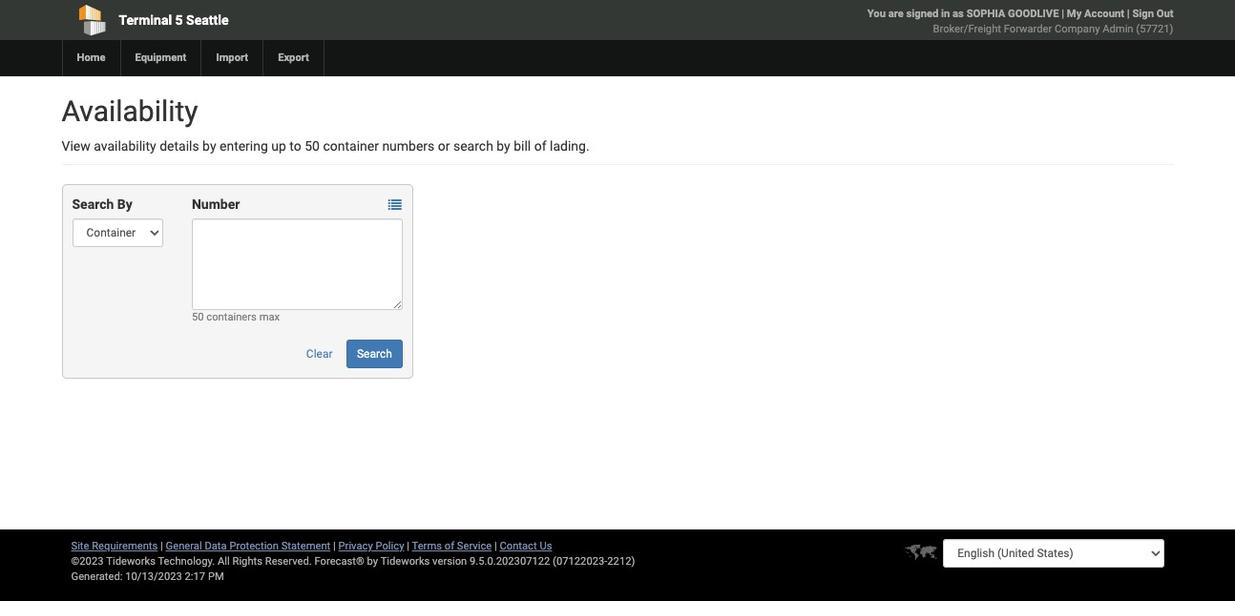 Task type: vqa. For each thing, say whether or not it's contained in the screenshot.
50 to the top
yes



Task type: describe. For each thing, give the bounding box(es) containing it.
lading.
[[550, 138, 590, 154]]

rights
[[233, 556, 263, 568]]

bill
[[514, 138, 531, 154]]

generated:
[[71, 571, 123, 584]]

in
[[942, 8, 951, 20]]

search button
[[347, 340, 403, 369]]

all
[[218, 556, 230, 568]]

my
[[1068, 8, 1082, 20]]

| left sign
[[1128, 8, 1130, 20]]

by inside site requirements | general data protection statement | privacy policy | terms of service | contact us ©2023 tideworks technology. all rights reserved. forecast® by tideworks version 9.5.0.202307122 (07122023-2212) generated: 10/13/2023 2:17 pm
[[367, 556, 378, 568]]

home link
[[62, 40, 120, 76]]

as
[[953, 8, 965, 20]]

terms of service link
[[412, 541, 492, 553]]

general
[[166, 541, 202, 553]]

import link
[[201, 40, 263, 76]]

Number text field
[[192, 219, 403, 310]]

show list image
[[389, 199, 402, 212]]

forwarder
[[1004, 23, 1053, 35]]

my account link
[[1068, 8, 1125, 20]]

terminal
[[119, 12, 172, 28]]

reserved.
[[265, 556, 312, 568]]

details
[[160, 138, 199, 154]]

admin
[[1103, 23, 1134, 35]]

pm
[[208, 571, 224, 584]]

10/13/2023
[[125, 571, 182, 584]]

terms
[[412, 541, 442, 553]]

container
[[323, 138, 379, 154]]

max
[[259, 311, 280, 324]]

site requirements | general data protection statement | privacy policy | terms of service | contact us ©2023 tideworks technology. all rights reserved. forecast® by tideworks version 9.5.0.202307122 (07122023-2212) generated: 10/13/2023 2:17 pm
[[71, 541, 636, 584]]

2212)
[[608, 556, 636, 568]]

search by
[[72, 197, 133, 212]]

clear
[[306, 348, 333, 361]]

(57721)
[[1137, 23, 1174, 35]]

data
[[205, 541, 227, 553]]

general data protection statement link
[[166, 541, 331, 553]]

tideworks
[[381, 556, 430, 568]]

version
[[433, 556, 467, 568]]

out
[[1157, 8, 1174, 20]]

0 horizontal spatial by
[[203, 138, 216, 154]]

| up forecast®
[[333, 541, 336, 553]]

broker/freight
[[934, 23, 1002, 35]]

are
[[889, 8, 904, 20]]

statement
[[281, 541, 331, 553]]

0 horizontal spatial 50
[[192, 311, 204, 324]]

sign out link
[[1133, 8, 1174, 20]]



Task type: locate. For each thing, give the bounding box(es) containing it.
50 left containers
[[192, 311, 204, 324]]

of
[[535, 138, 547, 154], [445, 541, 455, 553]]

9.5.0.202307122
[[470, 556, 550, 568]]

by
[[203, 138, 216, 154], [497, 138, 511, 154], [367, 556, 378, 568]]

0 vertical spatial search
[[72, 197, 114, 212]]

|
[[1062, 8, 1065, 20], [1128, 8, 1130, 20], [161, 541, 163, 553], [333, 541, 336, 553], [407, 541, 410, 553], [495, 541, 497, 553]]

| left the general
[[161, 541, 163, 553]]

of right bill
[[535, 138, 547, 154]]

1 horizontal spatial 50
[[305, 138, 320, 154]]

number
[[192, 197, 240, 212]]

numbers
[[382, 138, 435, 154]]

50
[[305, 138, 320, 154], [192, 311, 204, 324]]

terminal 5 seattle link
[[62, 0, 508, 40]]

export
[[278, 52, 309, 64]]

50 right the to
[[305, 138, 320, 154]]

account
[[1085, 8, 1125, 20]]

view
[[62, 138, 90, 154]]

| up 9.5.0.202307122
[[495, 541, 497, 553]]

home
[[77, 52, 106, 64]]

entering
[[220, 138, 268, 154]]

or
[[438, 138, 450, 154]]

view availability details by entering up to 50 container numbers or search by bill of lading.
[[62, 138, 590, 154]]

clear button
[[296, 340, 343, 369]]

search
[[72, 197, 114, 212], [357, 348, 392, 361]]

goodlive
[[1009, 8, 1060, 20]]

signed
[[907, 8, 939, 20]]

2 horizontal spatial by
[[497, 138, 511, 154]]

to
[[290, 138, 302, 154]]

export link
[[263, 40, 324, 76]]

5
[[175, 12, 183, 28]]

requirements
[[92, 541, 158, 553]]

1 horizontal spatial of
[[535, 138, 547, 154]]

service
[[457, 541, 492, 553]]

you
[[868, 8, 886, 20]]

terminal 5 seattle
[[119, 12, 229, 28]]

0 vertical spatial 50
[[305, 138, 320, 154]]

1 vertical spatial 50
[[192, 311, 204, 324]]

| up tideworks
[[407, 541, 410, 553]]

site
[[71, 541, 89, 553]]

you are signed in as sophia goodlive | my account | sign out broker/freight forwarder company admin (57721)
[[868, 8, 1174, 35]]

equipment
[[135, 52, 187, 64]]

search for search
[[357, 348, 392, 361]]

1 horizontal spatial search
[[357, 348, 392, 361]]

of up version
[[445, 541, 455, 553]]

sign
[[1133, 8, 1155, 20]]

privacy policy link
[[339, 541, 404, 553]]

up
[[272, 138, 286, 154]]

privacy
[[339, 541, 373, 553]]

search
[[454, 138, 494, 154]]

0 horizontal spatial search
[[72, 197, 114, 212]]

1 horizontal spatial by
[[367, 556, 378, 568]]

availability
[[94, 138, 156, 154]]

protection
[[230, 541, 279, 553]]

by left bill
[[497, 138, 511, 154]]

search inside search button
[[357, 348, 392, 361]]

import
[[216, 52, 248, 64]]

1 vertical spatial search
[[357, 348, 392, 361]]

of inside site requirements | general data protection statement | privacy policy | terms of service | contact us ©2023 tideworks technology. all rights reserved. forecast® by tideworks version 9.5.0.202307122 (07122023-2212) generated: 10/13/2023 2:17 pm
[[445, 541, 455, 553]]

0 vertical spatial of
[[535, 138, 547, 154]]

seattle
[[186, 12, 229, 28]]

by
[[117, 197, 133, 212]]

availability
[[62, 95, 198, 128]]

©2023 tideworks
[[71, 556, 156, 568]]

1 vertical spatial of
[[445, 541, 455, 553]]

search for search by
[[72, 197, 114, 212]]

policy
[[376, 541, 404, 553]]

by right details
[[203, 138, 216, 154]]

by down privacy policy link
[[367, 556, 378, 568]]

company
[[1055, 23, 1101, 35]]

| left my
[[1062, 8, 1065, 20]]

0 horizontal spatial of
[[445, 541, 455, 553]]

forecast®
[[315, 556, 365, 568]]

(07122023-
[[553, 556, 608, 568]]

sophia
[[967, 8, 1006, 20]]

us
[[540, 541, 552, 553]]

technology.
[[158, 556, 215, 568]]

50 containers max
[[192, 311, 280, 324]]

contact
[[500, 541, 537, 553]]

search left by
[[72, 197, 114, 212]]

site requirements link
[[71, 541, 158, 553]]

2:17
[[185, 571, 205, 584]]

contact us link
[[500, 541, 552, 553]]

containers
[[207, 311, 257, 324]]

search right clear
[[357, 348, 392, 361]]

equipment link
[[120, 40, 201, 76]]



